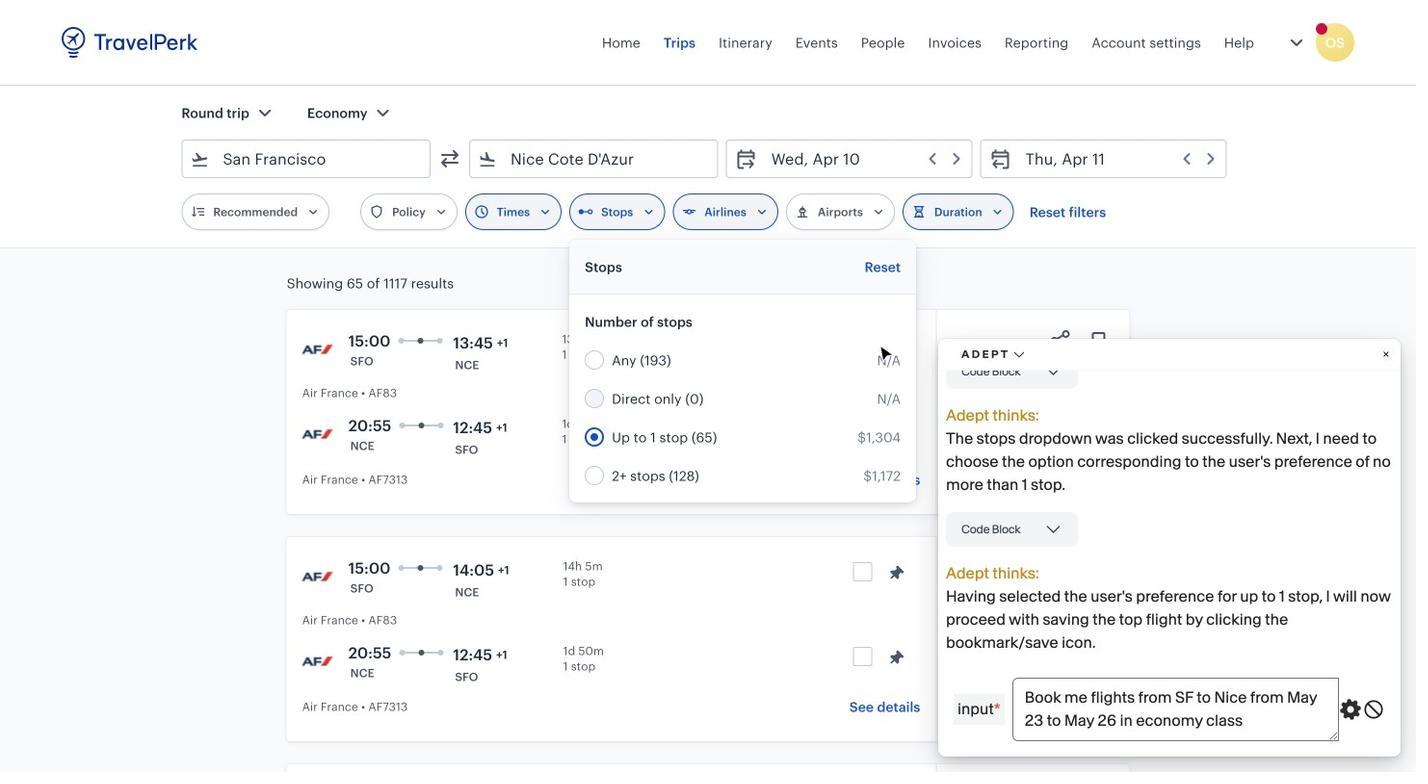 Task type: locate. For each thing, give the bounding box(es) containing it.
air france image
[[302, 333, 333, 364], [302, 418, 333, 449]]

1 air france image from the top
[[302, 333, 333, 364]]

air france image
[[302, 561, 333, 592], [302, 646, 333, 676]]

0 vertical spatial air france image
[[302, 333, 333, 364]]

1 air france image from the top
[[302, 561, 333, 592]]

1 vertical spatial air france image
[[302, 646, 333, 676]]

Return field
[[1012, 144, 1219, 174]]

To search field
[[497, 144, 693, 174]]

1 vertical spatial air france image
[[302, 418, 333, 449]]

2 air france image from the top
[[302, 418, 333, 449]]

From search field
[[209, 144, 405, 174]]

0 vertical spatial air france image
[[302, 561, 333, 592]]



Task type: vqa. For each thing, say whether or not it's contained in the screenshot.
second Air France icon
yes



Task type: describe. For each thing, give the bounding box(es) containing it.
Depart field
[[758, 144, 964, 174]]

2 air france image from the top
[[302, 646, 333, 676]]



